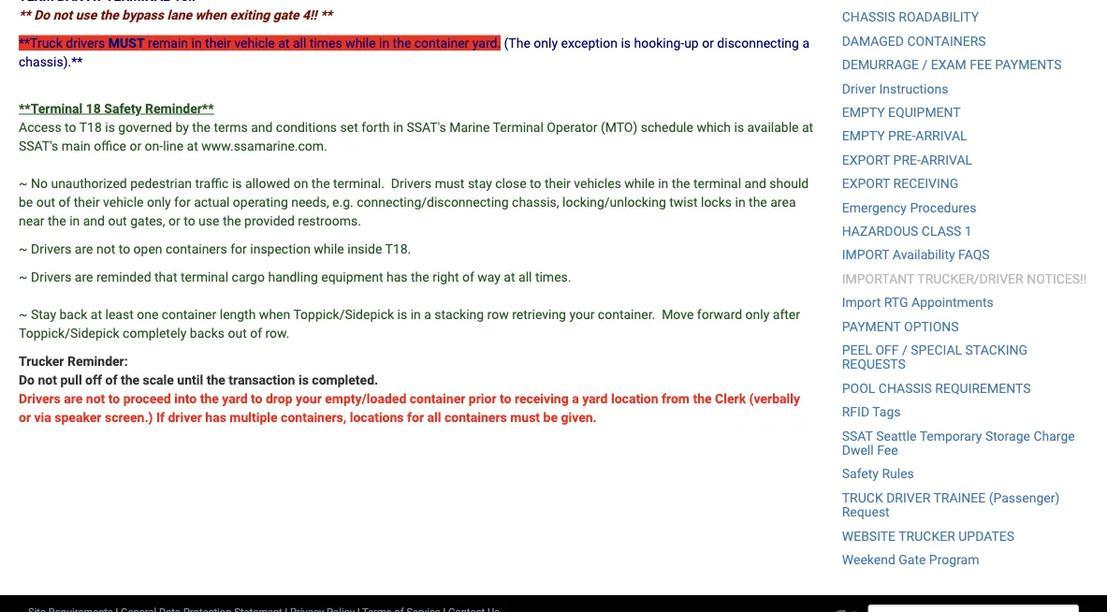 Task type: describe. For each thing, give the bounding box(es) containing it.
temporary
[[920, 428, 983, 444]]

special
[[911, 343, 963, 358]]

scale
[[143, 372, 174, 388]]

0 horizontal spatial ssat's
[[19, 138, 58, 154]]

1 vertical spatial for
[[231, 241, 247, 257]]

1 horizontal spatial ssat's
[[407, 119, 446, 135]]

after
[[773, 307, 801, 322]]

vehicles
[[574, 176, 622, 191]]

empty pre-arrival link
[[843, 128, 968, 144]]

0 vertical spatial container
[[415, 35, 469, 51]]

0 horizontal spatial terminal
[[181, 269, 229, 285]]

seattle
[[877, 428, 917, 444]]

row.
[[265, 325, 290, 341]]

conditions
[[276, 119, 337, 135]]

1 horizontal spatial toppick/sidepick
[[294, 307, 394, 322]]

requests
[[843, 357, 906, 372]]

demurrage
[[843, 57, 920, 73]]

rules
[[883, 466, 915, 482]]

0 vertical spatial containers
[[166, 241, 227, 257]]

pool chassis requirements link
[[843, 381, 1032, 396]]

0 vertical spatial when
[[195, 7, 227, 22]]

or inside ~ no unauthorized pedestrian traffic is allowed on the terminal.  drivers must stay close to their vehicles while in the terminal and should be out of their vehicle only for actual operating needs, e.g. connecting/disconnecting chassis, locking/unlocking twist locks in the area near the in and out gates, or to use the provided restrooms.
[[169, 213, 181, 228]]

close
[[496, 176, 527, 191]]

t18.
[[385, 241, 411, 257]]

only inside (the only exception is hooking-up or disconnecting a chassis).**
[[534, 35, 558, 51]]

not up **truck
[[53, 7, 72, 22]]

must
[[108, 35, 145, 51]]

to down actual
[[184, 213, 195, 228]]

operating
[[233, 194, 288, 210]]

use inside ~ no unauthorized pedestrian traffic is allowed on the terminal.  drivers must stay close to their vehicles while in the terminal and should be out of their vehicle only for actual operating needs, e.g. connecting/disconnecting chassis, locking/unlocking twist locks in the area near the in and out gates, or to use the provided restrooms.
[[199, 213, 220, 228]]

~ for ~ no unauthorized pedestrian traffic is allowed on the terminal.  drivers must stay close to their vehicles while in the terminal and should be out of their vehicle only for actual operating needs, e.g. connecting/disconnecting chassis, locking/unlocking twist locks in the area near the in and out gates, or to use the provided restrooms.
[[19, 176, 28, 191]]

4!!
[[302, 7, 317, 22]]

the down actual
[[223, 213, 241, 228]]

safety inside **terminal 18 safety reminder** access to t18 is governed by the terms and conditions set forth in ssat's marine terminal operator (mto) schedule which is available at ssat's main office or on-line at
[[104, 101, 142, 116]]

www.ssamarine.com
[[202, 138, 324, 154]]

export pre-arrival link
[[843, 152, 973, 168]]

drivers up "stay"
[[31, 269, 72, 285]]

damaged containers link
[[843, 33, 987, 49]]

set
[[340, 119, 358, 135]]

emergency procedures link
[[843, 200, 977, 215]]

** do not use the bypass lane when exiting gate 4!! **
[[19, 7, 332, 22]]

a inside ~ stay back at least one container length when toppick/sidepick is in a stacking row retrieving your container.  move forward only after toppick/sidepick completely backs out of row.
[[424, 307, 432, 322]]

proceed
[[123, 391, 171, 406]]

storage
[[986, 428, 1031, 444]]

of inside trucker reminder: do not pull off of the scale until the transaction is completed. drivers are not to proceed into the yard to drop your empty/loaded container prior to receiving a yard location from the clerk (verbally or via speaker screen.) if driver has multiple containers, locations for all containers must be given.
[[105, 372, 117, 388]]

trucker/driver
[[918, 271, 1024, 287]]

of left way
[[463, 269, 475, 285]]

pedestrian
[[130, 176, 192, 191]]

twist
[[670, 194, 698, 210]]

program
[[930, 552, 980, 568]]

0 vertical spatial chassis
[[843, 10, 896, 25]]

0 vertical spatial arrival
[[916, 128, 968, 144]]

off
[[85, 372, 102, 388]]

are for not
[[75, 241, 93, 257]]

1 vertical spatial toppick/sidepick
[[19, 325, 120, 341]]

0 horizontal spatial out
[[36, 194, 55, 210]]

containers
[[908, 33, 987, 49]]

reminder:
[[67, 353, 128, 369]]

bypass
[[122, 7, 164, 22]]

chassis).**
[[19, 54, 83, 69]]

pull
[[60, 372, 82, 388]]

reminder**
[[145, 101, 214, 116]]

container inside ~ stay back at least one container length when toppick/sidepick is in a stacking row retrieving your container.  move forward only after toppick/sidepick completely backs out of row.
[[162, 307, 217, 322]]

at right line
[[187, 138, 198, 154]]

at right available
[[802, 119, 814, 135]]

trainee
[[934, 490, 986, 506]]

least
[[105, 307, 134, 322]]

the up must on the left top of the page
[[100, 7, 119, 22]]

trucker
[[19, 353, 64, 369]]

0 horizontal spatial and
[[83, 213, 105, 228]]

on-
[[145, 138, 163, 154]]

not up reminded
[[96, 241, 115, 257]]

no
[[31, 176, 48, 191]]

safety rules link
[[843, 466, 915, 482]]

is up office
[[105, 119, 115, 135]]

weekend gate program link
[[843, 552, 980, 568]]

do inside trucker reminder: do not pull off of the scale until the transaction is completed. drivers are not to proceed into the yard to drop your empty/loaded container prior to receiving a yard location from the clerk (verbally or via speaker screen.) if driver has multiple containers, locations for all containers must be given.
[[19, 372, 35, 388]]

in up locking/unlocking
[[659, 176, 669, 191]]

row
[[487, 307, 509, 322]]

options
[[905, 319, 959, 334]]

rfid tags link
[[843, 405, 901, 420]]

to right prior
[[500, 391, 512, 406]]

given.
[[561, 410, 597, 425]]

2 export from the top
[[843, 176, 891, 191]]

the up the proceed
[[121, 372, 140, 388]]

0 vertical spatial use
[[76, 7, 97, 22]]

vehicle inside ~ no unauthorized pedestrian traffic is allowed on the terminal.  drivers must stay close to their vehicles while in the terminal and should be out of their vehicle only for actual operating needs, e.g. connecting/disconnecting chassis, locking/unlocking twist locks in the area near the in and out gates, or to use the provided restrooms.
[[103, 194, 144, 210]]

for inside ~ no unauthorized pedestrian traffic is allowed on the terminal.  drivers must stay close to their vehicles while in the terminal and should be out of their vehicle only for actual operating needs, e.g. connecting/disconnecting chassis, locking/unlocking twist locks in the area near the in and out gates, or to use the provided restrooms.
[[174, 194, 191, 210]]

the right the times
[[393, 35, 411, 51]]

by
[[176, 119, 189, 135]]

office
[[94, 138, 126, 154]]

right
[[433, 269, 459, 285]]

import availability faqs link
[[843, 247, 990, 263]]

fee
[[878, 443, 899, 458]]

2 ** from the left
[[320, 7, 332, 22]]

locking/unlocking
[[563, 194, 667, 210]]

0 vertical spatial their
[[205, 35, 231, 51]]

access
[[19, 119, 61, 135]]

driver
[[843, 81, 876, 96]]

1 ** from the left
[[19, 7, 31, 22]]

remain
[[148, 35, 188, 51]]

line
[[163, 138, 184, 154]]

1 vertical spatial their
[[545, 176, 571, 191]]

t18
[[79, 119, 102, 135]]

needs,
[[291, 194, 329, 210]]

from
[[662, 391, 690, 406]]

provided
[[245, 213, 295, 228]]

notices!!
[[1027, 271, 1087, 287]]

length
[[220, 307, 256, 322]]

should
[[770, 176, 809, 191]]

handling
[[268, 269, 318, 285]]

stacking
[[435, 307, 484, 322]]

in inside ~ stay back at least one container length when toppick/sidepick is in a stacking row retrieving your container.  move forward only after toppick/sidepick completely backs out of row.
[[411, 307, 421, 322]]

while inside ~ no unauthorized pedestrian traffic is allowed on the terminal.  drivers must stay close to their vehicles while in the terminal and should be out of their vehicle only for actual operating needs, e.g. connecting/disconnecting chassis, locking/unlocking twist locks in the area near the in and out gates, or to use the provided restrooms.
[[625, 176, 655, 191]]

of inside ~ stay back at least one container length when toppick/sidepick is in a stacking row retrieving your container.  move forward only after toppick/sidepick completely backs out of row.
[[250, 325, 262, 341]]

traffic
[[195, 176, 229, 191]]

forward
[[697, 307, 743, 322]]

lane
[[167, 7, 192, 22]]

container inside trucker reminder: do not pull off of the scale until the transaction is completed. drivers are not to proceed into the yard to drop your empty/loaded container prior to receiving a yard location from the clerk (verbally or via speaker screen.) if driver has multiple containers, locations for all containers must be given.
[[410, 391, 466, 406]]

only inside ~ no unauthorized pedestrian traffic is allowed on the terminal.  drivers must stay close to their vehicles while in the terminal and should be out of their vehicle only for actual operating needs, e.g. connecting/disconnecting chassis, locking/unlocking twist locks in the area near the in and out gates, or to use the provided restrooms.
[[147, 194, 171, 210]]

allowed
[[245, 176, 291, 191]]

is right the which
[[735, 119, 745, 135]]

.
[[324, 138, 328, 154]]

is inside (the only exception is hooking-up or disconnecting a chassis).**
[[621, 35, 631, 51]]

not down trucker on the left of the page
[[38, 372, 57, 388]]

the right "from"
[[693, 391, 712, 406]]

not down off
[[86, 391, 105, 406]]

~ no unauthorized pedestrian traffic is allowed on the terminal.  drivers must stay close to their vehicles while in the terminal and should be out of their vehicle only for actual operating needs, e.g. connecting/disconnecting chassis, locking/unlocking twist locks in the area near the in and out gates, or to use the provided restrooms.
[[19, 176, 809, 228]]

terminal inside ~ no unauthorized pedestrian traffic is allowed on the terminal.  drivers must stay close to their vehicles while in the terminal and should be out of their vehicle only for actual operating needs, e.g. connecting/disconnecting chassis, locking/unlocking twist locks in the area near the in and out gates, or to use the provided restrooms.
[[694, 176, 742, 191]]

1 vertical spatial and
[[745, 176, 767, 191]]

weekend
[[843, 552, 896, 568]]

via
[[34, 410, 51, 425]]

the inside **terminal 18 safety reminder** access to t18 is governed by the terms and conditions set forth in ssat's marine terminal operator (mto) schedule which is available at ssat's main office or on-line at
[[192, 119, 211, 135]]

stay
[[468, 176, 492, 191]]

at right way
[[504, 269, 516, 285]]

at inside ~ stay back at least one container length when toppick/sidepick is in a stacking row retrieving your container.  move forward only after toppick/sidepick completely backs out of row.
[[91, 307, 102, 322]]

the left right
[[411, 269, 430, 285]]

import
[[843, 247, 890, 263]]

times.
[[536, 269, 572, 285]]

(verbally
[[750, 391, 801, 406]]

out inside ~ stay back at least one container length when toppick/sidepick is in a stacking row retrieving your container.  move forward only after toppick/sidepick completely backs out of row.
[[228, 325, 247, 341]]

in right "remain"
[[192, 35, 202, 51]]

import rtg appointments link
[[843, 295, 994, 310]]

drivers down near
[[31, 241, 72, 257]]

0 vertical spatial do
[[34, 7, 50, 22]]



Task type: locate. For each thing, give the bounding box(es) containing it.
chassis,
[[512, 194, 560, 210]]

0 vertical spatial terminal
[[694, 176, 742, 191]]

~ for ~ drivers are reminded that terminal cargo handling equipment has the right of way at all times.
[[19, 269, 28, 285]]

drivers
[[66, 35, 105, 51]]

marine
[[450, 119, 490, 135]]

for up cargo
[[231, 241, 247, 257]]

0 horizontal spatial when
[[195, 7, 227, 22]]

actual
[[194, 194, 230, 210]]

containers up that
[[166, 241, 227, 257]]

0 horizontal spatial while
[[314, 241, 344, 257]]

2 vertical spatial their
[[74, 194, 100, 210]]

when right the lane
[[195, 7, 227, 22]]

1 horizontal spatial must
[[511, 410, 540, 425]]

2 empty from the top
[[843, 128, 886, 144]]

safety inside chassis roadability damaged containers demurrage / exam fee payments driver instructions empty equipment empty pre-arrival export pre-arrival export receiving emergency procedures hazardous class 1 import availability faqs important trucker/driver notices!! import rtg appointments payment options peel off / special stacking requests pool chassis requirements rfid tags ssat seattle temporary storage charge dwell fee safety rules truck driver trainee (passenger) request website trucker updates weekend gate program
[[843, 466, 879, 482]]

2 vertical spatial out
[[228, 325, 247, 341]]

1 vertical spatial chassis
[[879, 381, 933, 396]]

1 vertical spatial /
[[903, 343, 908, 358]]

1 horizontal spatial while
[[346, 35, 376, 51]]

prior
[[469, 391, 497, 406]]

empty down driver
[[843, 105, 886, 120]]

1 yard from the left
[[222, 391, 248, 406]]

**terminal 18 safety reminder** access to t18 is governed by the terms and conditions set forth in ssat's marine terminal operator (mto) schedule which is available at ssat's main office or on-line at
[[19, 101, 814, 154]]

0 vertical spatial be
[[19, 194, 33, 210]]

a right disconnecting
[[803, 35, 810, 51]]

exception
[[561, 35, 618, 51]]

terminal
[[694, 176, 742, 191], [181, 269, 229, 285]]

2 vertical spatial for
[[407, 410, 424, 425]]

open
[[134, 241, 163, 257]]

backs
[[190, 325, 225, 341]]

all left "times."
[[519, 269, 532, 285]]

2 horizontal spatial a
[[803, 35, 810, 51]]

1 export from the top
[[843, 152, 891, 168]]

toppick/sidepick down back
[[19, 325, 120, 341]]

e.g.
[[333, 194, 354, 210]]

to inside **terminal 18 safety reminder** access to t18 is governed by the terms and conditions set forth in ssat's marine terminal operator (mto) schedule which is available at ssat's main office or on-line at
[[65, 119, 76, 135]]

1 horizontal spatial only
[[534, 35, 558, 51]]

use down actual
[[199, 213, 220, 228]]

1
[[965, 224, 973, 239]]

of inside ~ no unauthorized pedestrian traffic is allowed on the terminal.  drivers must stay close to their vehicles while in the terminal and should be out of their vehicle only for actual operating needs, e.g. connecting/disconnecting chassis, locking/unlocking twist locks in the area near the in and out gates, or to use the provided restrooms.
[[59, 194, 71, 210]]

0 vertical spatial has
[[387, 269, 408, 285]]

0 vertical spatial only
[[534, 35, 558, 51]]

must down receiving
[[511, 410, 540, 425]]

container left yard.
[[415, 35, 469, 51]]

0 horizontal spatial all
[[293, 35, 307, 51]]

containers,
[[281, 410, 347, 425]]

0 horizontal spatial containers
[[166, 241, 227, 257]]

0 horizontal spatial use
[[76, 7, 97, 22]]

their up 'chassis,'
[[545, 176, 571, 191]]

3 ~ from the top
[[19, 269, 28, 285]]

2 yard from the left
[[583, 391, 608, 406]]

up
[[685, 35, 699, 51]]

1 vertical spatial has
[[205, 410, 226, 425]]

vehicle up 'gates,'
[[103, 194, 144, 210]]

for down pedestrian
[[174, 194, 191, 210]]

are left open on the top left
[[75, 241, 93, 257]]

or right up
[[702, 35, 714, 51]]

0 horizontal spatial be
[[19, 194, 33, 210]]

one
[[137, 307, 159, 322]]

drivers inside ~ no unauthorized pedestrian traffic is allowed on the terminal.  drivers must stay close to their vehicles while in the terminal and should be out of their vehicle only for actual operating needs, e.g. connecting/disconnecting chassis, locking/unlocking twist locks in the area near the in and out gates, or to use the provided restrooms.
[[391, 176, 432, 191]]

when up row.
[[259, 307, 291, 322]]

1 horizontal spatial yard
[[583, 391, 608, 406]]

or left on-
[[130, 138, 142, 154]]

your inside ~ stay back at least one container length when toppick/sidepick is in a stacking row retrieving your container.  move forward only after toppick/sidepick completely backs out of row.
[[570, 307, 595, 322]]

0 horizontal spatial vehicle
[[103, 194, 144, 210]]

1 vertical spatial when
[[259, 307, 291, 322]]

is up containers,
[[299, 372, 309, 388]]

0 horizontal spatial their
[[74, 194, 100, 210]]

terminal up the locks
[[694, 176, 742, 191]]

0 vertical spatial your
[[570, 307, 595, 322]]

2 ~ from the top
[[19, 241, 28, 257]]

chassis up damaged
[[843, 10, 896, 25]]

1 vertical spatial do
[[19, 372, 35, 388]]

to up screen.)
[[108, 391, 120, 406]]

driver
[[168, 410, 202, 425]]

when
[[195, 7, 227, 22], [259, 307, 291, 322]]

2 horizontal spatial while
[[625, 176, 655, 191]]

**truck drivers must remain in their vehicle at all times while in the container yard.
[[19, 35, 501, 51]]

1 horizontal spatial a
[[572, 391, 579, 406]]

terminal
[[493, 119, 544, 135]]

do down trucker on the left of the page
[[19, 372, 35, 388]]

in down the unauthorized
[[69, 213, 80, 228]]

or inside trucker reminder: do not pull off of the scale until the transaction is completed. drivers are not to proceed into the yard to drop your empty/loaded container prior to receiving a yard location from the clerk (verbally or via speaker screen.) if driver has multiple containers, locations for all containers must be given.
[[19, 410, 31, 425]]

1 vertical spatial terminal
[[181, 269, 229, 285]]

(passenger)
[[990, 490, 1060, 506]]

are down the pull
[[64, 391, 83, 406]]

in right the locks
[[736, 194, 746, 210]]

has right driver
[[205, 410, 226, 425]]

chassis roadability link
[[843, 10, 980, 25]]

and up the www.ssamarine.com
[[251, 119, 273, 135]]

0 horizontal spatial yard
[[222, 391, 248, 406]]

terms
[[214, 119, 248, 135]]

while up locking/unlocking
[[625, 176, 655, 191]]

2 horizontal spatial their
[[545, 176, 571, 191]]

1 horizontal spatial and
[[251, 119, 273, 135]]

or left via
[[19, 410, 31, 425]]

0 vertical spatial are
[[75, 241, 93, 257]]

has inside trucker reminder: do not pull off of the scale until the transaction is completed. drivers are not to proceed into the yard to drop your empty/loaded container prior to receiving a yard location from the clerk (verbally or via speaker screen.) if driver has multiple containers, locations for all containers must be given.
[[205, 410, 226, 425]]

damaged
[[843, 33, 905, 49]]

drivers up via
[[19, 391, 61, 406]]

1 horizontal spatial vehicle
[[234, 35, 275, 51]]

all right "locations"
[[428, 410, 442, 425]]

1 vertical spatial a
[[424, 307, 432, 322]]

1 vertical spatial your
[[296, 391, 322, 406]]

must inside ~ no unauthorized pedestrian traffic is allowed on the terminal.  drivers must stay close to their vehicles while in the terminal and should be out of their vehicle only for actual operating needs, e.g. connecting/disconnecting chassis, locking/unlocking twist locks in the area near the in and out gates, or to use the provided restrooms.
[[435, 176, 465, 191]]

www.ssamarine.com link
[[202, 138, 324, 154]]

0 vertical spatial pre-
[[889, 128, 916, 144]]

website trucker updates link
[[843, 528, 1015, 544]]

1 vertical spatial export
[[843, 176, 891, 191]]

operator
[[547, 119, 598, 135]]

the up twist
[[672, 176, 691, 191]]

0 vertical spatial toppick/sidepick
[[294, 307, 394, 322]]

the right until
[[207, 372, 225, 388]]

(the
[[504, 35, 531, 51]]

to left open on the top left
[[119, 241, 130, 257]]

speaker
[[55, 410, 102, 425]]

1 vertical spatial safety
[[843, 466, 879, 482]]

tags
[[873, 405, 901, 420]]

has down t18. on the left of page
[[387, 269, 408, 285]]

container left prior
[[410, 391, 466, 406]]

class
[[922, 224, 962, 239]]

use up "drivers"
[[76, 7, 97, 22]]

schedule
[[641, 119, 694, 135]]

toppick/sidepick down equipment
[[294, 307, 394, 322]]

are for reminded
[[75, 269, 93, 285]]

the
[[100, 7, 119, 22], [393, 35, 411, 51], [192, 119, 211, 135], [312, 176, 330, 191], [672, 176, 691, 191], [749, 194, 768, 210], [48, 213, 66, 228], [223, 213, 241, 228], [411, 269, 430, 285], [121, 372, 140, 388], [207, 372, 225, 388], [200, 391, 219, 406], [693, 391, 712, 406]]

**truck
[[19, 35, 63, 51]]

their down exiting
[[205, 35, 231, 51]]

containers inside trucker reminder: do not pull off of the scale until the transaction is completed. drivers are not to proceed into the yard to drop your empty/loaded container prior to receiving a yard location from the clerk (verbally or via speaker screen.) if driver has multiple containers, locations for all containers must be given.
[[445, 410, 507, 425]]

safety up 'governed'
[[104, 101, 142, 116]]

1 vertical spatial vehicle
[[103, 194, 144, 210]]

0 vertical spatial safety
[[104, 101, 142, 116]]

drivers inside trucker reminder: do not pull off of the scale until the transaction is completed. drivers are not to proceed into the yard to drop your empty/loaded container prior to receiving a yard location from the clerk (verbally or via speaker screen.) if driver has multiple containers, locations for all containers must be given.
[[19, 391, 61, 406]]

(the only exception is hooking-up or disconnecting a chassis).**
[[19, 35, 810, 69]]

1 vertical spatial container
[[162, 307, 217, 322]]

0 vertical spatial export
[[843, 152, 891, 168]]

or inside (the only exception is hooking-up or disconnecting a chassis).**
[[702, 35, 714, 51]]

must inside trucker reminder: do not pull off of the scale until the transaction is completed. drivers are not to proceed into the yard to drop your empty/loaded container prior to receiving a yard location from the clerk (verbally or via speaker screen.) if driver has multiple containers, locations for all containers must be given.
[[511, 410, 540, 425]]

0 horizontal spatial has
[[205, 410, 226, 425]]

main
[[62, 138, 91, 154]]

chassis
[[843, 10, 896, 25], [879, 381, 933, 396]]

peel off / special stacking requests link
[[843, 343, 1028, 372]]

pre- down empty pre-arrival link
[[894, 152, 921, 168]]

1 horizontal spatial has
[[387, 269, 408, 285]]

at right back
[[91, 307, 102, 322]]

2 vertical spatial while
[[314, 241, 344, 257]]

when inside ~ stay back at least one container length when toppick/sidepick is in a stacking row retrieving your container.  move forward only after toppick/sidepick completely backs out of row.
[[259, 307, 291, 322]]

that
[[155, 269, 177, 285]]

or inside **terminal 18 safety reminder** access to t18 is governed by the terms and conditions set forth in ssat's marine terminal operator (mto) schedule which is available at ssat's main office or on-line at
[[130, 138, 142, 154]]

2 vertical spatial are
[[64, 391, 83, 406]]

2 vertical spatial all
[[428, 410, 442, 425]]

has
[[387, 269, 408, 285], [205, 410, 226, 425]]

0 vertical spatial all
[[293, 35, 307, 51]]

is inside ~ no unauthorized pedestrian traffic is allowed on the terminal.  drivers must stay close to their vehicles while in the terminal and should be out of their vehicle only for actual operating needs, e.g. connecting/disconnecting chassis, locking/unlocking twist locks in the area near the in and out gates, or to use the provided restrooms.
[[232, 176, 242, 191]]

arrival down equipment
[[916, 128, 968, 144]]

only down pedestrian
[[147, 194, 171, 210]]

terminal down ~ drivers are not to open containers for inspection while inside t18.
[[181, 269, 229, 285]]

1 vertical spatial containers
[[445, 410, 507, 425]]

do up **truck
[[34, 7, 50, 22]]

0 vertical spatial out
[[36, 194, 55, 210]]

**terminal
[[19, 101, 83, 116]]

1 horizontal spatial terminal
[[694, 176, 742, 191]]

rfid
[[843, 405, 870, 420]]

** up **truck
[[19, 7, 31, 22]]

1 horizontal spatial out
[[108, 213, 127, 228]]

appointments
[[912, 295, 994, 310]]

ssat
[[843, 428, 873, 444]]

arrival
[[916, 128, 968, 144], [921, 152, 973, 168]]

request
[[843, 505, 890, 520]]

only right (the
[[534, 35, 558, 51]]

0 vertical spatial empty
[[843, 105, 886, 120]]

forth
[[362, 119, 390, 135]]

/ left exam
[[923, 57, 928, 73]]

are up back
[[75, 269, 93, 285]]

in inside **terminal 18 safety reminder** access to t18 is governed by the terms and conditions set forth in ssat's marine terminal operator (mto) schedule which is available at ssat's main office or on-line at
[[393, 119, 404, 135]]

~ drivers are not to open containers for inspection while inside t18.
[[19, 241, 411, 257]]

near
[[19, 213, 44, 228]]

~ inside ~ no unauthorized pedestrian traffic is allowed on the terminal.  drivers must stay close to their vehicles while in the terminal and should be out of their vehicle only for actual operating needs, e.g. connecting/disconnecting chassis, locking/unlocking twist locks in the area near the in and out gates, or to use the provided restrooms.
[[19, 176, 28, 191]]

inspection
[[250, 241, 311, 257]]

2 horizontal spatial all
[[519, 269, 532, 285]]

2 vertical spatial only
[[746, 307, 770, 322]]

is left stacking
[[398, 307, 408, 322]]

procedures
[[911, 200, 977, 215]]

to up multiple
[[251, 391, 263, 406]]

all left the times
[[293, 35, 307, 51]]

be down receiving
[[544, 410, 558, 425]]

while down restrooms.
[[314, 241, 344, 257]]

chassis roadability damaged containers demurrage / exam fee payments driver instructions empty equipment empty pre-arrival export pre-arrival export receiving emergency procedures hazardous class 1 import availability faqs important trucker/driver notices!! import rtg appointments payment options peel off / special stacking requests pool chassis requirements rfid tags ssat seattle temporary storage charge dwell fee safety rules truck driver trainee (passenger) request website trucker updates weekend gate program
[[843, 10, 1087, 568]]

0 horizontal spatial safety
[[104, 101, 142, 116]]

area
[[771, 194, 796, 210]]

vehicle down exiting
[[234, 35, 275, 51]]

~ inside ~ stay back at least one container length when toppick/sidepick is in a stacking row retrieving your container.  move forward only after toppick/sidepick completely backs out of row.
[[19, 307, 28, 322]]

in right the times
[[379, 35, 390, 51]]

1 vertical spatial while
[[625, 176, 655, 191]]

completely
[[123, 325, 187, 341]]

charge
[[1034, 428, 1076, 444]]

are inside trucker reminder: do not pull off of the scale until the transaction is completed. drivers are not to proceed into the yard to drop your empty/loaded container prior to receiving a yard location from the clerk (verbally or via speaker screen.) if driver has multiple containers, locations for all containers must be given.
[[64, 391, 83, 406]]

export up emergency
[[843, 176, 891, 191]]

and left should
[[745, 176, 767, 191]]

~
[[19, 176, 28, 191], [19, 241, 28, 257], [19, 269, 28, 285], [19, 307, 28, 322]]

1 vertical spatial use
[[199, 213, 220, 228]]

is inside ~ stay back at least one container length when toppick/sidepick is in a stacking row retrieving your container.  move forward only after toppick/sidepick completely backs out of row.
[[398, 307, 408, 322]]

emergency
[[843, 200, 907, 215]]

1 ~ from the top
[[19, 176, 28, 191]]

is left hooking-
[[621, 35, 631, 51]]

**
[[19, 7, 31, 22], [320, 7, 332, 22]]

4 ~ from the top
[[19, 307, 28, 322]]

1 horizontal spatial safety
[[843, 466, 879, 482]]

your inside trucker reminder: do not pull off of the scale until the transaction is completed. drivers are not to proceed into the yard to drop your empty/loaded container prior to receiving a yard location from the clerk (verbally or via speaker screen.) if driver has multiple containers, locations for all containers must be given.
[[296, 391, 322, 406]]

is inside trucker reminder: do not pull off of the scale until the transaction is completed. drivers are not to proceed into the yard to drop your empty/loaded container prior to receiving a yard location from the clerk (verbally or via speaker screen.) if driver has multiple containers, locations for all containers must be given.
[[299, 372, 309, 388]]

1 horizontal spatial your
[[570, 307, 595, 322]]

out down length
[[228, 325, 247, 341]]

empty down empty equipment link
[[843, 128, 886, 144]]

the right near
[[48, 213, 66, 228]]

gate
[[273, 7, 299, 22]]

of down the unauthorized
[[59, 194, 71, 210]]

1 vertical spatial be
[[544, 410, 558, 425]]

2 vertical spatial a
[[572, 391, 579, 406]]

a inside trucker reminder: do not pull off of the scale until the transaction is completed. drivers are not to proceed into the yard to drop your empty/loaded container prior to receiving a yard location from the clerk (verbally or via speaker screen.) if driver has multiple containers, locations for all containers must be given.
[[572, 391, 579, 406]]

and inside **terminal 18 safety reminder** access to t18 is governed by the terms and conditions set forth in ssat's marine terminal operator (mto) schedule which is available at ssat's main office or on-line at
[[251, 119, 273, 135]]

0 vertical spatial while
[[346, 35, 376, 51]]

governed
[[118, 119, 172, 135]]

1 horizontal spatial for
[[231, 241, 247, 257]]

out left 'gates,'
[[108, 213, 127, 228]]

1 horizontal spatial **
[[320, 7, 332, 22]]

/
[[923, 57, 928, 73], [903, 343, 908, 358]]

ssat's down access
[[19, 138, 58, 154]]

multiple
[[230, 410, 278, 425]]

0 vertical spatial /
[[923, 57, 928, 73]]

is right traffic
[[232, 176, 242, 191]]

all
[[293, 35, 307, 51], [519, 269, 532, 285], [428, 410, 442, 425]]

0 vertical spatial and
[[251, 119, 273, 135]]

be inside ~ no unauthorized pedestrian traffic is allowed on the terminal.  drivers must stay close to their vehicles while in the terminal and should be out of their vehicle only for actual operating needs, e.g. connecting/disconnecting chassis, locking/unlocking twist locks in the area near the in and out gates, or to use the provided restrooms.
[[19, 194, 33, 210]]

to
[[65, 119, 76, 135], [530, 176, 542, 191], [184, 213, 195, 228], [119, 241, 130, 257], [108, 391, 120, 406], [251, 391, 263, 406], [500, 391, 512, 406]]

yard up "given." in the bottom right of the page
[[583, 391, 608, 406]]

a inside (the only exception is hooking-up or disconnecting a chassis).**
[[803, 35, 810, 51]]

while
[[346, 35, 376, 51], [625, 176, 655, 191], [314, 241, 344, 257]]

be inside trucker reminder: do not pull off of the scale until the transaction is completed. drivers are not to proceed into the yard to drop your empty/loaded container prior to receiving a yard location from the clerk (verbally or via speaker screen.) if driver has multiple containers, locations for all containers must be given.
[[544, 410, 558, 425]]

1 vertical spatial must
[[511, 410, 540, 425]]

the right the into
[[200, 391, 219, 406]]

into
[[174, 391, 197, 406]]

~ for ~ stay back at least one container length when toppick/sidepick is in a stacking row retrieving your container.  move forward only after toppick/sidepick completely backs out of row.
[[19, 307, 28, 322]]

payment
[[843, 319, 901, 334]]

export up export receiving link
[[843, 152, 891, 168]]

their down the unauthorized
[[74, 194, 100, 210]]

~ for ~ drivers are not to open containers for inspection while inside t18.
[[19, 241, 28, 257]]

0 horizontal spatial only
[[147, 194, 171, 210]]

import
[[843, 295, 881, 310]]

back
[[59, 307, 87, 322]]

the right on
[[312, 176, 330, 191]]

all inside trucker reminder: do not pull off of the scale until the transaction is completed. drivers are not to proceed into the yard to drop your empty/loaded container prior to receiving a yard location from the clerk (verbally or via speaker screen.) if driver has multiple containers, locations for all containers must be given.
[[428, 410, 442, 425]]

0 vertical spatial must
[[435, 176, 465, 191]]

must
[[435, 176, 465, 191], [511, 410, 540, 425]]

for inside trucker reminder: do not pull off of the scale until the transaction is completed. drivers are not to proceed into the yard to drop your empty/loaded container prior to receiving a yard location from the clerk (verbally or via speaker screen.) if driver has multiple containers, locations for all containers must be given.
[[407, 410, 424, 425]]

1 vertical spatial all
[[519, 269, 532, 285]]

out down the no
[[36, 194, 55, 210]]

1 horizontal spatial be
[[544, 410, 558, 425]]

in right forth
[[393, 119, 404, 135]]

a left stacking
[[424, 307, 432, 322]]

1 vertical spatial arrival
[[921, 152, 973, 168]]

of left row.
[[250, 325, 262, 341]]

empty/loaded
[[325, 391, 407, 406]]

in left stacking
[[411, 307, 421, 322]]

reminded
[[96, 269, 151, 285]]

2 vertical spatial container
[[410, 391, 466, 406]]

1 horizontal spatial their
[[205, 35, 231, 51]]

fee
[[970, 57, 992, 73]]

0 horizontal spatial a
[[424, 307, 432, 322]]

for
[[174, 194, 191, 210], [231, 241, 247, 257], [407, 410, 424, 425]]

toppick/sidepick
[[294, 307, 394, 322], [19, 325, 120, 341]]

for right "locations"
[[407, 410, 424, 425]]

of
[[59, 194, 71, 210], [463, 269, 475, 285], [250, 325, 262, 341], [105, 372, 117, 388]]

at down gate
[[278, 35, 290, 51]]

trucker reminder: do not pull off of the scale until the transaction is completed. drivers are not to proceed into the yard to drop your empty/loaded container prior to receiving a yard location from the clerk (verbally or via speaker screen.) if driver has multiple containers, locations for all containers must be given.
[[19, 353, 801, 425]]

to up 'main'
[[65, 119, 76, 135]]

the left "area"
[[749, 194, 768, 210]]

yard up multiple
[[222, 391, 248, 406]]

2 horizontal spatial for
[[407, 410, 424, 425]]

only inside ~ stay back at least one container length when toppick/sidepick is in a stacking row retrieving your container.  move forward only after toppick/sidepick completely backs out of row.
[[746, 307, 770, 322]]

0 vertical spatial a
[[803, 35, 810, 51]]

pre- down empty equipment link
[[889, 128, 916, 144]]

1 vertical spatial out
[[108, 213, 127, 228]]

to up 'chassis,'
[[530, 176, 542, 191]]

your right retrieving
[[570, 307, 595, 322]]

1 empty from the top
[[843, 105, 886, 120]]

a up "given." in the bottom right of the page
[[572, 391, 579, 406]]

1 horizontal spatial containers
[[445, 410, 507, 425]]

0 horizontal spatial /
[[903, 343, 908, 358]]

1 horizontal spatial when
[[259, 307, 291, 322]]

0 horizontal spatial toppick/sidepick
[[19, 325, 120, 341]]

if
[[156, 410, 165, 425]]

equipment
[[889, 105, 961, 120]]

export receiving link
[[843, 176, 959, 191]]

ssat's left marine
[[407, 119, 446, 135]]

0 vertical spatial vehicle
[[234, 35, 275, 51]]

1 vertical spatial pre-
[[894, 152, 921, 168]]



Task type: vqa. For each thing, say whether or not it's contained in the screenshot.
transaction
yes



